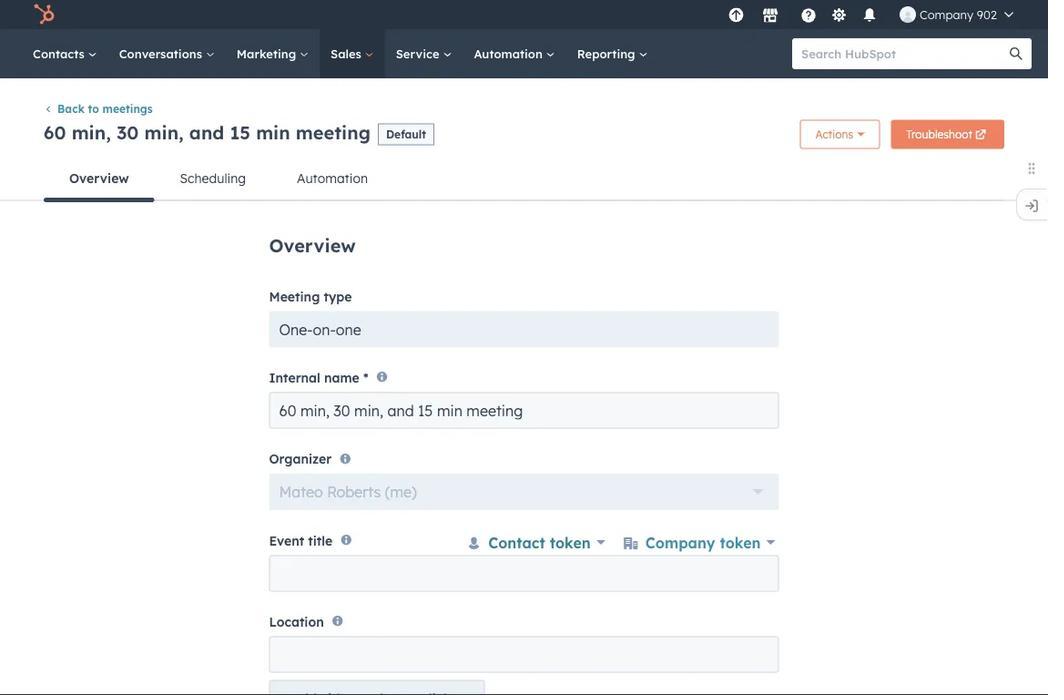 Task type: vqa. For each thing, say whether or not it's contained in the screenshot.
the Sales LINK
yes



Task type: describe. For each thing, give the bounding box(es) containing it.
token for contact token
[[550, 533, 591, 552]]

contacts link
[[22, 29, 108, 78]]

60 min, 30 min, and 15 min meeting
[[44, 121, 371, 144]]

upgrade link
[[725, 5, 748, 24]]

event
[[269, 533, 305, 548]]

notifications image
[[862, 8, 878, 25]]

search image
[[1011, 47, 1023, 60]]

meeting
[[296, 121, 371, 144]]

reporting link
[[567, 29, 659, 78]]

company 902 menu
[[723, 0, 1027, 29]]

1 min, from the left
[[72, 121, 111, 144]]

actions button
[[801, 120, 881, 149]]

back to meetings
[[57, 102, 153, 116]]

marketing link
[[226, 29, 320, 78]]

search button
[[1002, 38, 1033, 69]]

company token
[[646, 533, 761, 552]]

service
[[396, 46, 443, 61]]

1 vertical spatial overview
[[269, 234, 356, 256]]

name
[[324, 370, 360, 386]]

60
[[44, 121, 66, 144]]

mateo
[[279, 483, 323, 501]]

help image
[[801, 8, 817, 25]]

overview inside button
[[69, 170, 129, 186]]

mateo roberts (me)
[[279, 483, 417, 501]]

conversations
[[119, 46, 206, 61]]

and
[[189, 121, 224, 144]]

notifications button
[[855, 0, 886, 29]]

reporting
[[578, 46, 639, 61]]

contacts
[[33, 46, 88, 61]]

automation inside automation link
[[474, 46, 547, 61]]

to
[[88, 102, 99, 116]]

sales
[[331, 46, 365, 61]]

help button
[[794, 0, 825, 29]]

actions
[[816, 127, 854, 141]]

location element
[[269, 637, 780, 695]]

Internal name text field
[[269, 392, 780, 429]]

902
[[978, 7, 998, 22]]

location
[[269, 614, 324, 630]]



Task type: locate. For each thing, give the bounding box(es) containing it.
automation inside automation button
[[297, 170, 368, 186]]

scheduling button
[[155, 156, 272, 200]]

0 vertical spatial overview
[[69, 170, 129, 186]]

title
[[308, 533, 333, 548]]

0 vertical spatial company
[[920, 7, 974, 22]]

token inside popup button
[[720, 533, 761, 552]]

overview up meeting type on the left of the page
[[269, 234, 356, 256]]

internal
[[269, 370, 321, 386]]

automation down meeting at the left top of page
[[297, 170, 368, 186]]

0 horizontal spatial token
[[550, 533, 591, 552]]

company inside popup button
[[920, 7, 974, 22]]

back to meetings button
[[44, 102, 153, 116]]

min,
[[72, 121, 111, 144], [144, 121, 184, 144]]

meetings
[[103, 102, 153, 116]]

automation button
[[272, 156, 394, 200]]

meeting
[[269, 288, 320, 304]]

organizer
[[269, 451, 332, 467]]

company token button
[[620, 529, 780, 556]]

0 horizontal spatial company
[[646, 533, 716, 552]]

1 horizontal spatial automation
[[474, 46, 547, 61]]

back
[[57, 102, 85, 116]]

contact token
[[489, 533, 591, 552]]

1 vertical spatial company
[[646, 533, 716, 552]]

navigation containing overview
[[44, 156, 1005, 202]]

settings image
[[831, 8, 848, 24]]

min, down to
[[72, 121, 111, 144]]

token inside popup button
[[550, 533, 591, 552]]

company 902 button
[[889, 0, 1025, 29]]

Search HubSpot search field
[[793, 38, 1016, 69]]

troubleshoot link
[[892, 120, 1005, 149]]

meeting type
[[269, 288, 352, 304]]

service link
[[385, 29, 463, 78]]

internal name
[[269, 370, 360, 386]]

2 min, from the left
[[144, 121, 184, 144]]

scheduling
[[180, 170, 246, 186]]

company for company 902
[[920, 7, 974, 22]]

settings link
[[828, 5, 851, 24]]

navigation
[[44, 156, 1005, 202]]

1 horizontal spatial company
[[920, 7, 974, 22]]

mateo roberts (me) button
[[269, 474, 780, 510]]

marketplaces image
[[763, 8, 779, 25]]

mateo roberts image
[[900, 6, 917, 23]]

default
[[386, 128, 427, 141]]

hubspot image
[[33, 4, 55, 26]]

0 horizontal spatial automation
[[297, 170, 368, 186]]

overview
[[69, 170, 129, 186], [269, 234, 356, 256]]

company
[[920, 7, 974, 22], [646, 533, 716, 552]]

automation
[[474, 46, 547, 61], [297, 170, 368, 186]]

Meeting type text field
[[269, 311, 780, 348]]

company inside popup button
[[646, 533, 716, 552]]

0 horizontal spatial overview
[[69, 170, 129, 186]]

company 902
[[920, 7, 998, 22]]

2 token from the left
[[720, 533, 761, 552]]

token for company token
[[720, 533, 761, 552]]

conversations link
[[108, 29, 226, 78]]

hubspot link
[[22, 4, 68, 26]]

(me)
[[385, 483, 417, 501]]

sales link
[[320, 29, 385, 78]]

overview down 30
[[69, 170, 129, 186]]

None text field
[[280, 564, 770, 605], [269, 637, 780, 673], [280, 564, 770, 605], [269, 637, 780, 673]]

upgrade image
[[729, 8, 745, 24]]

min, right 30
[[144, 121, 184, 144]]

contact token button
[[463, 529, 609, 556]]

1 horizontal spatial token
[[720, 533, 761, 552]]

roberts
[[327, 483, 381, 501]]

30
[[117, 121, 139, 144]]

troubleshoot
[[907, 127, 973, 141]]

type
[[324, 288, 352, 304]]

15
[[230, 121, 251, 144]]

event title element
[[269, 529, 789, 614]]

0 vertical spatial automation
[[474, 46, 547, 61]]

company for company token
[[646, 533, 716, 552]]

1 vertical spatial automation
[[297, 170, 368, 186]]

token
[[550, 533, 591, 552], [720, 533, 761, 552]]

contact
[[489, 533, 546, 552]]

marketplaces button
[[752, 0, 790, 29]]

0 horizontal spatial min,
[[72, 121, 111, 144]]

1 token from the left
[[550, 533, 591, 552]]

marketing
[[237, 46, 300, 61]]

min
[[256, 121, 290, 144]]

1 horizontal spatial min,
[[144, 121, 184, 144]]

event title
[[269, 533, 333, 548]]

automation up the 60 min, 30 min, and 15 min meeting banner
[[474, 46, 547, 61]]

overview button
[[44, 156, 155, 202]]

1 horizontal spatial overview
[[269, 234, 356, 256]]

60 min, 30 min, and 15 min meeting banner
[[44, 114, 1005, 156]]

automation link
[[463, 29, 567, 78]]



